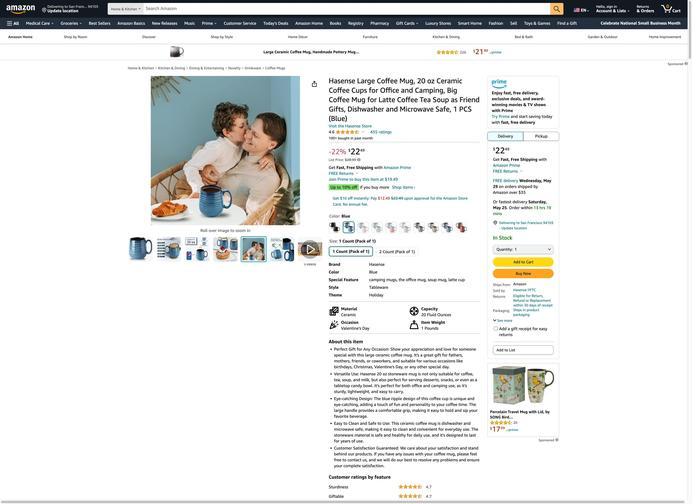 Task type: locate. For each thing, give the bounding box(es) containing it.
popover image
[[362, 131, 364, 132], [356, 172, 359, 174]]

None radio
[[493, 346, 554, 355]]

learn more about amazon pricing and savings image
[[357, 158, 361, 162]]

navigation navigation
[[0, 0, 693, 500]]

option group
[[327, 220, 480, 236], [327, 245, 480, 259]]

extender expand image
[[494, 318, 497, 321]]

brown+grey image
[[400, 222, 411, 233]]

None checkbox
[[494, 327, 498, 331]]

2 option group from the top
[[327, 245, 480, 259]]

tab list
[[488, 132, 560, 141]]

dark gray image
[[414, 222, 425, 233]]

1 vertical spatial option group
[[327, 245, 480, 259]]

0 vertical spatial popover image
[[362, 131, 364, 132]]

None search field
[[108, 3, 564, 15]]

0 horizontal spatial popover image
[[356, 172, 359, 174]]

popover image
[[521, 170, 523, 172]]

0 vertical spatial option group
[[327, 220, 480, 236]]

blue+grey image
[[372, 222, 383, 233]]

None submit
[[551, 3, 564, 15], [488, 132, 524, 141], [524, 132, 559, 141], [129, 237, 153, 261], [157, 237, 181, 261], [185, 237, 210, 261], [213, 237, 238, 261], [242, 237, 266, 261], [270, 237, 294, 261], [298, 237, 323, 261], [494, 258, 554, 266], [494, 269, 554, 278], [551, 3, 564, 15], [488, 132, 524, 141], [524, 132, 559, 141], [129, 237, 153, 261], [157, 237, 181, 261], [185, 237, 210, 261], [213, 237, 238, 261], [242, 237, 266, 261], [270, 237, 294, 261], [298, 237, 323, 261], [494, 258, 554, 266], [494, 269, 554, 278]]



Task type: describe. For each thing, give the bounding box(es) containing it.
1 option group from the top
[[327, 220, 480, 236]]

blue+brown image
[[358, 222, 369, 233]]

1 vertical spatial popover image
[[356, 172, 359, 174]]

blue image
[[344, 222, 354, 233]]

Search Amazon text field
[[144, 3, 551, 14]]

1 horizontal spatial popover image
[[362, 131, 364, 132]]

none search field inside navigation navigation
[[108, 3, 564, 15]]

amazon image
[[6, 5, 35, 14]]

purple image
[[442, 222, 453, 233]]

light grey image
[[428, 222, 439, 233]]

amazon prime logo image
[[492, 79, 507, 90]]

black image
[[329, 222, 340, 233]]

red image
[[456, 222, 467, 233]]

blue+red image
[[386, 222, 397, 233]]

dropdown image
[[549, 248, 551, 250]]



Task type: vqa. For each thing, say whether or not it's contained in the screenshot.
Pool & water image
no



